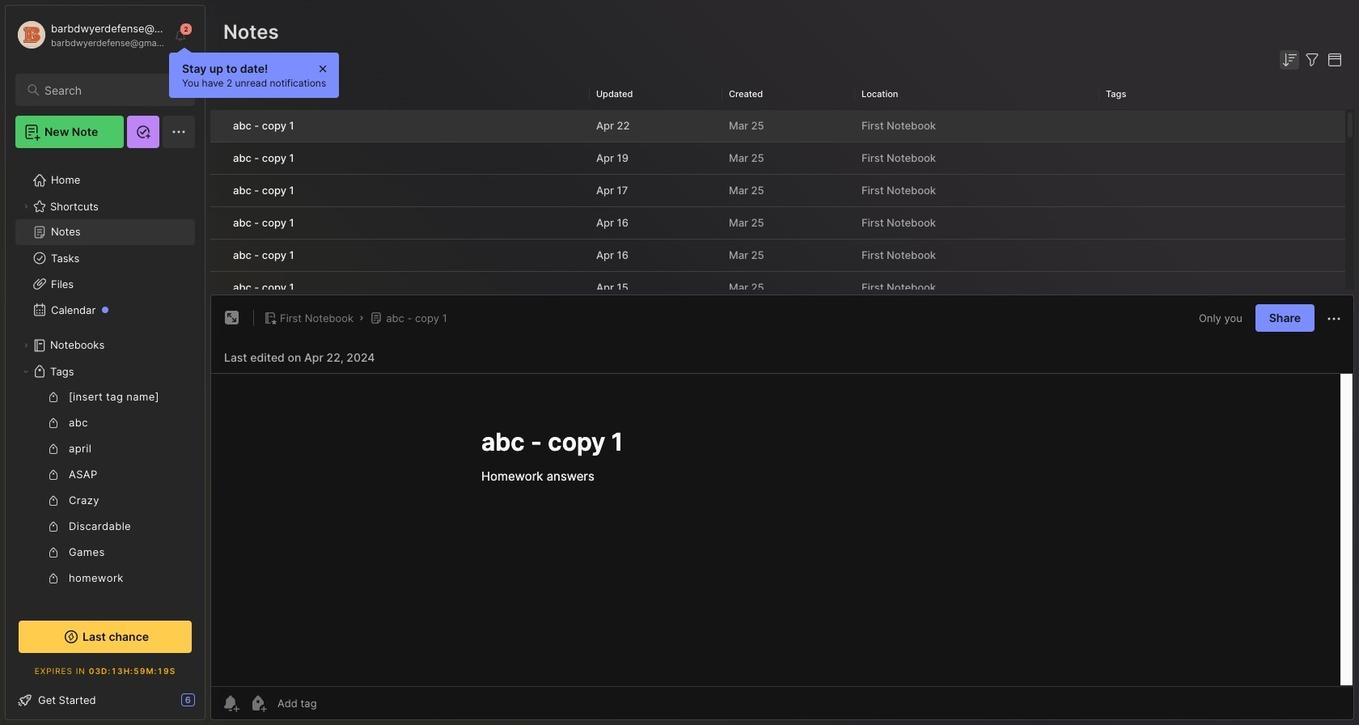 Task type: describe. For each thing, give the bounding box(es) containing it.
tree inside main element
[[6, 158, 205, 725]]

1 cell from the top
[[210, 110, 223, 142]]

Add tag field
[[276, 696, 398, 711]]

expand note image
[[223, 309, 242, 328]]

Search text field
[[45, 83, 181, 98]]

2 cell from the top
[[210, 142, 223, 174]]

Add filters field
[[1303, 50, 1323, 70]]

add filters image
[[1303, 50, 1323, 70]]

4 cell from the top
[[210, 207, 223, 239]]



Task type: locate. For each thing, give the bounding box(es) containing it.
add tag image
[[249, 694, 268, 713]]

none search field inside main element
[[45, 80, 181, 100]]

6 cell from the top
[[210, 272, 223, 304]]

main element
[[0, 0, 210, 725]]

row group
[[210, 110, 1346, 725]]

cell
[[210, 110, 223, 142], [210, 142, 223, 174], [210, 175, 223, 206], [210, 207, 223, 239], [210, 240, 223, 271], [210, 272, 223, 304]]

Account field
[[15, 19, 165, 51]]

group inside tree
[[15, 384, 195, 725]]

3 cell from the top
[[210, 175, 223, 206]]

group
[[15, 384, 195, 725]]

expand notebooks image
[[21, 341, 31, 350]]

tooltip
[[169, 47, 339, 98]]

View options field
[[1323, 50, 1345, 70]]

5 cell from the top
[[210, 240, 223, 271]]

add a reminder image
[[221, 694, 240, 713]]

note window element
[[210, 295, 1355, 724]]

tree
[[6, 158, 205, 725]]

Note Editor text field
[[211, 373, 1354, 686]]

Help and Learning task checklist field
[[6, 687, 205, 713]]

Sort options field
[[1281, 50, 1300, 70]]

None search field
[[45, 80, 181, 100]]

click to collapse image
[[204, 695, 217, 715]]

expand tags image
[[21, 367, 31, 376]]



Task type: vqa. For each thing, say whether or not it's contained in the screenshot.
what's new field
no



